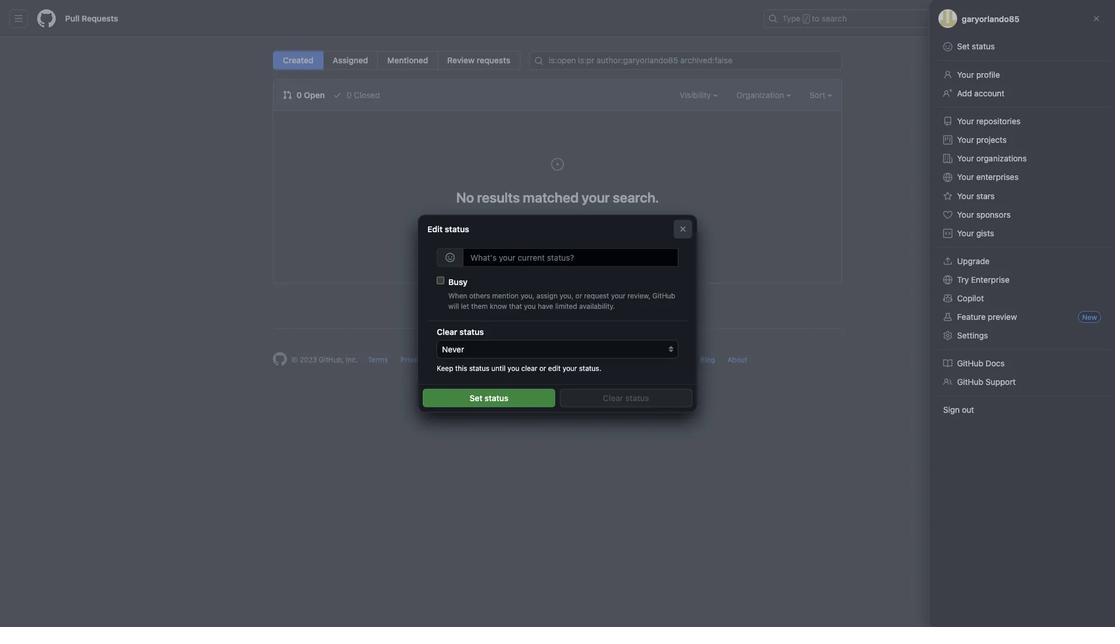 Task type: vqa. For each thing, say whether or not it's contained in the screenshot.
submit
no



Task type: describe. For each thing, give the bounding box(es) containing it.
homepage image inside footer
[[273, 352, 287, 366]]

assign
[[537, 292, 558, 300]]

your for your sponsors
[[957, 210, 974, 220]]

try enterprise link
[[939, 271, 1106, 289]]

upgrade
[[957, 256, 990, 266]]

github support link
[[939, 373, 1106, 392]]

github up github support at right bottom
[[957, 359, 984, 368]]

try
[[957, 275, 969, 285]]

open
[[304, 90, 325, 100]]

sign out
[[943, 405, 974, 415]]

settings link
[[939, 326, 1106, 345]]

github inside 'link'
[[957, 377, 984, 387]]

smiley image
[[446, 253, 455, 262]]

you inside the busy when others mention you, assign you, or request your review,           github will let them know that you have limited availability.
[[524, 302, 536, 310]]

to
[[812, 14, 820, 23]]

others
[[469, 292, 490, 300]]

0 for closed
[[347, 90, 352, 100]]

status down garyorlando85
[[972, 42, 995, 51]]

docs link
[[510, 356, 527, 364]]

© 2023 github, inc.
[[292, 356, 358, 364]]

keep this status until you clear or edit your status.
[[437, 365, 601, 373]]

support
[[986, 377, 1016, 387]]

your repositories
[[957, 116, 1021, 126]]

account
[[974, 89, 1005, 98]]

copilot link
[[939, 289, 1106, 308]]

your enterprises link
[[939, 168, 1106, 187]]

1 vertical spatial you
[[508, 365, 519, 373]]

your stars link
[[939, 187, 1106, 206]]

0 vertical spatial clear
[[437, 327, 457, 337]]

set for the leftmost set status button
[[470, 393, 483, 403]]

contact github
[[539, 356, 590, 364]]

status down status link
[[469, 365, 490, 373]]

What's your current status? text field
[[463, 248, 678, 267]]

follow
[[495, 294, 519, 304]]

docs inside dialog
[[986, 359, 1005, 368]]

you
[[437, 218, 453, 229]]

your for your organizations
[[957, 154, 974, 163]]

security
[[437, 356, 464, 364]]

0 horizontal spatial your
[[563, 365, 577, 373]]

0 horizontal spatial search
[[481, 218, 509, 229]]

closed
[[354, 90, 380, 100]]

clear inside button
[[603, 393, 623, 403]]

sort button
[[810, 89, 832, 101]]

add account link
[[939, 84, 1106, 103]]

search.
[[613, 189, 659, 205]]

review
[[447, 55, 475, 65]]

blog
[[700, 356, 715, 364]]

let
[[461, 302, 469, 310]]

privacy link
[[401, 356, 425, 364]]

busy
[[448, 277, 468, 287]]

your inside the busy when others mention you, assign you, or request your review,           github will let them know that you have limited availability.
[[611, 292, 626, 300]]

no results matched your search.
[[456, 189, 659, 205]]

github,
[[319, 356, 344, 364]]

upgrade link
[[939, 252, 1106, 271]]

sort
[[810, 90, 826, 100]]

github support
[[957, 377, 1016, 387]]

edit
[[548, 365, 561, 373]]

github docs link
[[939, 354, 1106, 373]]

protip!
[[465, 294, 492, 304]]

your organizations link
[[939, 149, 1106, 168]]

that
[[509, 302, 522, 310]]

feature preview button
[[939, 308, 1106, 326]]

1 horizontal spatial .
[[676, 218, 678, 229]]

check image
[[333, 90, 342, 100]]

mentioned
[[387, 55, 428, 65]]

busy when others mention you, assign you, or request your review,           github will let them know that you have limited availability.
[[448, 277, 675, 310]]

status
[[477, 356, 498, 364]]

review requests
[[447, 55, 510, 65]]

plus image
[[987, 14, 996, 23]]

contact
[[539, 356, 565, 364]]

light bulb image
[[453, 294, 463, 304]]

0 open link
[[283, 89, 325, 101]]

protip! follow long discussions with comments:>50 .
[[465, 294, 662, 304]]

out
[[962, 405, 974, 415]]

organization
[[737, 90, 787, 100]]

your projects link
[[939, 131, 1106, 149]]

settings
[[957, 331, 988, 340]]

sign out link
[[939, 401, 1106, 419]]

your sponsors
[[957, 210, 1011, 220]]

limited
[[555, 302, 577, 310]]

with
[[585, 294, 601, 304]]

profile
[[976, 70, 1000, 80]]

could
[[455, 218, 478, 229]]

©
[[292, 356, 298, 364]]

organizations
[[976, 154, 1027, 163]]

projects
[[976, 135, 1007, 145]]

will
[[448, 302, 459, 310]]

try enterprise
[[957, 275, 1010, 285]]

you could search
[[437, 218, 512, 229]]

0 closed link
[[333, 89, 380, 101]]

status down until
[[485, 393, 509, 403]]

your organizations
[[957, 154, 1027, 163]]

0 vertical spatial set status button
[[939, 37, 1106, 56]]

requests
[[477, 55, 510, 65]]

when
[[448, 292, 467, 300]]

comments:>50 link
[[603, 294, 660, 304]]

dialog containing garyorlando85
[[0, 0, 1115, 627]]

github inside footer
[[567, 356, 590, 364]]

visibility
[[680, 90, 713, 100]]

add
[[957, 89, 972, 98]]

api link
[[638, 356, 649, 364]]

pull
[[65, 14, 80, 23]]

0 for open
[[297, 90, 302, 100]]

triangle down image
[[999, 13, 1008, 22]]

security link
[[437, 356, 464, 364]]

status link
[[477, 356, 498, 364]]

discussions
[[539, 294, 583, 304]]

matched
[[523, 189, 579, 205]]

2 you, from the left
[[560, 292, 574, 300]]

visibility button
[[680, 89, 718, 101]]



Task type: locate. For each thing, give the bounding box(es) containing it.
0 horizontal spatial you,
[[521, 292, 535, 300]]

mentioned link
[[377, 51, 438, 70]]

feature
[[957, 312, 986, 322]]

your left review,
[[611, 292, 626, 300]]

0 horizontal spatial clear status
[[437, 327, 484, 337]]

close image
[[678, 224, 688, 234]]

your gists
[[957, 229, 994, 238]]

clear status inside clear status button
[[603, 393, 649, 403]]

close image
[[1092, 14, 1101, 23]]

set status button up the your profile link
[[939, 37, 1106, 56]]

your for your profile
[[957, 70, 974, 80]]

enterprise
[[971, 275, 1010, 285]]

1 your from the top
[[957, 70, 974, 80]]

set status inside edit status dialog
[[470, 393, 509, 403]]

github
[[653, 292, 675, 300], [567, 356, 590, 364], [957, 359, 984, 368], [957, 377, 984, 387]]

pricing link
[[603, 356, 626, 364]]

garyorlando85
[[962, 14, 1020, 23]]

homepage image left pull
[[37, 9, 56, 28]]

request
[[584, 292, 609, 300]]

you, up that
[[521, 292, 535, 300]]

your projects
[[957, 135, 1007, 145]]

pricing
[[603, 356, 626, 364]]

set down command palette image
[[957, 42, 970, 51]]

1 horizontal spatial docs
[[986, 359, 1005, 368]]

0
[[297, 90, 302, 100], [347, 90, 352, 100]]

or left edit
[[539, 365, 546, 373]]

them
[[471, 302, 488, 310]]

2 vertical spatial your
[[563, 365, 577, 373]]

you down docs link
[[508, 365, 519, 373]]

your
[[582, 189, 610, 205], [611, 292, 626, 300], [563, 365, 577, 373]]

1 0 from the left
[[297, 90, 302, 100]]

search down 'results' on the top of the page
[[481, 218, 509, 229]]

0 horizontal spatial or
[[539, 365, 546, 373]]

2 horizontal spatial your
[[611, 292, 626, 300]]

Issues search field
[[530, 51, 842, 70]]

github docs
[[957, 359, 1005, 368]]

1 vertical spatial clear status
[[603, 393, 649, 403]]

0 vertical spatial set
[[957, 42, 970, 51]]

1 horizontal spatial your
[[582, 189, 610, 205]]

enterprises
[[976, 172, 1019, 182]]

edit status
[[428, 224, 469, 234]]

1 horizontal spatial you
[[524, 302, 536, 310]]

comments:>50
[[603, 294, 660, 304]]

feature preview
[[957, 312, 1017, 322]]

1 vertical spatial set status button
[[423, 389, 555, 408]]

github inside the busy when others mention you, assign you, or request your review,           github will let them know that you have limited availability.
[[653, 292, 675, 300]]

0 vertical spatial you
[[524, 302, 536, 310]]

type / to search
[[782, 14, 847, 23]]

issue opened image
[[551, 157, 565, 171]]

pull requests element
[[273, 51, 520, 70]]

edit status dialog
[[418, 215, 697, 412]]

api
[[638, 356, 649, 364]]

dialog
[[0, 0, 1115, 627]]

no
[[456, 189, 474, 205]]

your up add
[[957, 70, 974, 80]]

copilot
[[957, 294, 984, 303]]

1 vertical spatial clear
[[603, 393, 623, 403]]

0 horizontal spatial set status button
[[423, 389, 555, 408]]

docs up keep this status until you clear or edit your status.
[[510, 356, 527, 364]]

docs
[[510, 356, 527, 364], [986, 359, 1005, 368]]

type
[[782, 14, 801, 23]]

or left with
[[576, 292, 582, 300]]

mention
[[492, 292, 519, 300]]

0 vertical spatial or
[[576, 292, 582, 300]]

your left stars
[[957, 191, 974, 201]]

about link
[[728, 356, 747, 364]]

1 horizontal spatial search
[[647, 218, 676, 229]]

set status button down until
[[423, 389, 555, 408]]

1 horizontal spatial you,
[[560, 292, 574, 300]]

or
[[576, 292, 582, 300], [539, 365, 546, 373]]

clear status button
[[560, 389, 692, 408]]

Search all issues text field
[[530, 51, 842, 70]]

your up your projects
[[957, 116, 974, 126]]

your down your projects
[[957, 154, 974, 163]]

1 horizontal spatial clear status
[[603, 393, 649, 403]]

2 horizontal spatial search
[[822, 14, 847, 23]]

your left gists
[[957, 229, 974, 238]]

2 0 from the left
[[347, 90, 352, 100]]

preview
[[988, 312, 1017, 322]]

0 vertical spatial your
[[582, 189, 610, 205]]

your for your projects
[[957, 135, 974, 145]]

0 horizontal spatial clear
[[437, 327, 457, 337]]

set status down until
[[470, 393, 509, 403]]

1 vertical spatial set
[[470, 393, 483, 403]]

your up your stars
[[957, 172, 974, 182]]

assigned
[[333, 55, 368, 65]]

1 you, from the left
[[521, 292, 535, 300]]

repositories
[[976, 116, 1021, 126]]

set down "status"
[[470, 393, 483, 403]]

add account
[[957, 89, 1005, 98]]

docs inside footer
[[510, 356, 527, 364]]

. left close image
[[676, 218, 678, 229]]

your up the your gists
[[957, 210, 974, 220]]

4 your from the top
[[957, 154, 974, 163]]

footer containing © 2023 github, inc.
[[264, 328, 852, 395]]

set status up your profile
[[957, 42, 995, 51]]

0 right check icon
[[347, 90, 352, 100]]

0 right git pull request image
[[297, 90, 302, 100]]

command palette image
[[953, 14, 962, 23]]

. right review,
[[660, 294, 662, 304]]

github right review,
[[653, 292, 675, 300]]

3 your from the top
[[957, 135, 974, 145]]

set inside edit status dialog
[[470, 393, 483, 403]]

git pull request image
[[283, 90, 292, 100]]

stars
[[976, 191, 995, 201]]

1 horizontal spatial set status
[[957, 42, 995, 51]]

your for your repositories
[[957, 116, 974, 126]]

your down contact github link
[[563, 365, 577, 373]]

you, up limited
[[560, 292, 574, 300]]

your for your stars
[[957, 191, 974, 201]]

search right to
[[822, 14, 847, 23]]

your inside 'link'
[[957, 229, 974, 238]]

or inside the busy when others mention you, assign you, or request your review,           github will let them know that you have limited availability.
[[576, 292, 582, 300]]

until
[[491, 365, 506, 373]]

github down github docs
[[957, 377, 984, 387]]

your for your enterprises
[[957, 172, 974, 182]]

1 vertical spatial set status
[[470, 393, 509, 403]]

organization button
[[737, 89, 791, 101]]

clear down pricing link
[[603, 393, 623, 403]]

8 your from the top
[[957, 229, 974, 238]]

0 vertical spatial clear status
[[437, 327, 484, 337]]

your
[[957, 70, 974, 80], [957, 116, 974, 126], [957, 135, 974, 145], [957, 154, 974, 163], [957, 172, 974, 182], [957, 191, 974, 201], [957, 210, 974, 220], [957, 229, 974, 238]]

your up "advanced"
[[582, 189, 610, 205]]

footer
[[264, 328, 852, 395]]

1 horizontal spatial homepage image
[[273, 352, 287, 366]]

0 vertical spatial .
[[676, 218, 678, 229]]

7 your from the top
[[957, 210, 974, 220]]

advanced search link
[[604, 218, 676, 229]]

0 horizontal spatial set
[[470, 393, 483, 403]]

search left close image
[[647, 218, 676, 229]]

1 horizontal spatial or
[[576, 292, 582, 300]]

requests
[[82, 14, 118, 23]]

2 your from the top
[[957, 116, 974, 126]]

1 horizontal spatial 0
[[347, 90, 352, 100]]

status right edit
[[445, 224, 469, 234]]

1 vertical spatial homepage image
[[273, 352, 287, 366]]

set status
[[957, 42, 995, 51], [470, 393, 509, 403]]

gists
[[976, 229, 994, 238]]

assigned link
[[323, 51, 378, 70]]

1 horizontal spatial set status button
[[939, 37, 1106, 56]]

6 your from the top
[[957, 191, 974, 201]]

training
[[662, 356, 688, 364]]

1 horizontal spatial clear
[[603, 393, 623, 403]]

0 horizontal spatial you
[[508, 365, 519, 373]]

github up status.
[[567, 356, 590, 364]]

0 horizontal spatial homepage image
[[37, 9, 56, 28]]

/
[[804, 15, 809, 23]]

Busy checkbox
[[437, 277, 444, 284]]

long
[[521, 294, 537, 304]]

you
[[524, 302, 536, 310], [508, 365, 519, 373]]

1 vertical spatial or
[[539, 365, 546, 373]]

clear down will
[[437, 327, 457, 337]]

set
[[957, 42, 970, 51], [470, 393, 483, 403]]

0 open
[[294, 90, 325, 100]]

your stars
[[957, 191, 995, 201]]

you right that
[[524, 302, 536, 310]]

0 vertical spatial set status
[[957, 42, 995, 51]]

status down let
[[460, 327, 484, 337]]

1 vertical spatial your
[[611, 292, 626, 300]]

set for the top set status button
[[957, 42, 970, 51]]

search image
[[534, 56, 544, 66]]

2023
[[300, 356, 317, 364]]

0 horizontal spatial .
[[660, 294, 662, 304]]

your gists link
[[939, 224, 1106, 243]]

contact github link
[[539, 356, 590, 364]]

availability.
[[579, 302, 615, 310]]

homepage image
[[37, 9, 56, 28], [273, 352, 287, 366]]

0 horizontal spatial 0
[[297, 90, 302, 100]]

your for your gists
[[957, 229, 974, 238]]

0 horizontal spatial set status
[[470, 393, 509, 403]]

review requests link
[[437, 51, 520, 70]]

your profile link
[[939, 66, 1106, 84]]

status.
[[579, 365, 601, 373]]

5 your from the top
[[957, 172, 974, 182]]

clear status down the "pricing"
[[603, 393, 649, 403]]

docs up support
[[986, 359, 1005, 368]]

sponsors
[[976, 210, 1011, 220]]

your left projects
[[957, 135, 974, 145]]

your sponsors link
[[939, 206, 1106, 224]]

set status button
[[939, 37, 1106, 56], [423, 389, 555, 408]]

1 vertical spatial .
[[660, 294, 662, 304]]

homepage image left ©
[[273, 352, 287, 366]]

your inside "link"
[[957, 154, 974, 163]]

0 horizontal spatial docs
[[510, 356, 527, 364]]

status
[[972, 42, 995, 51], [445, 224, 469, 234], [460, 327, 484, 337], [469, 365, 490, 373], [485, 393, 509, 403], [625, 393, 649, 403]]

status down 'api'
[[625, 393, 649, 403]]

results
[[477, 189, 520, 205]]

0 vertical spatial homepage image
[[37, 9, 56, 28]]

edit
[[428, 224, 443, 234]]

you,
[[521, 292, 535, 300], [560, 292, 574, 300]]

clear status down let
[[437, 327, 484, 337]]

1 horizontal spatial set
[[957, 42, 970, 51]]



